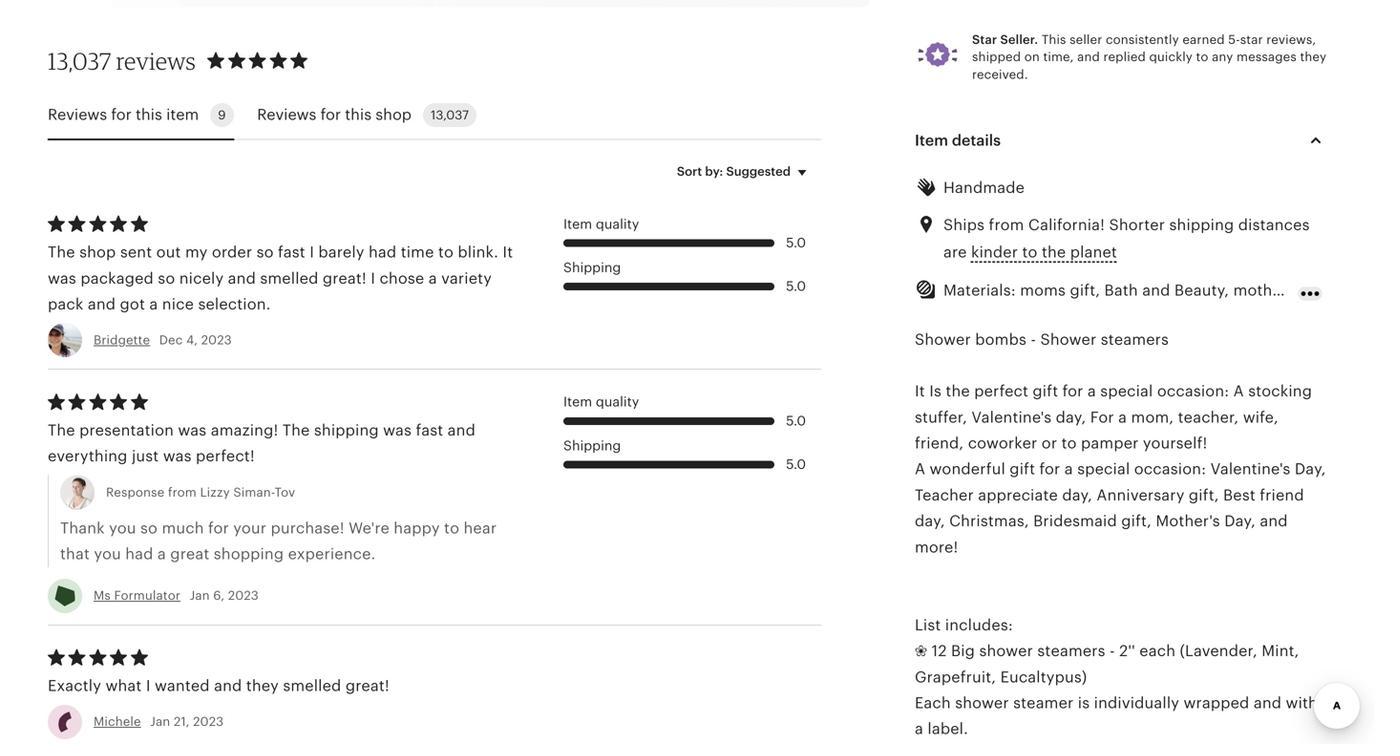 Task type: vqa. For each thing, say whether or not it's contained in the screenshot.
Item for The presentation was amazing! The shipping was fast and everything just was perfect!
yes



Task type: describe. For each thing, give the bounding box(es) containing it.
stuffer,
[[915, 409, 968, 426]]

bridgette dec 4, 2023
[[94, 333, 232, 347]]

0 vertical spatial steamers
[[1101, 331, 1170, 348]]

1 vertical spatial occasion:
[[1135, 461, 1207, 478]]

13,037 reviews
[[48, 47, 196, 75]]

mint,
[[1262, 643, 1300, 660]]

reviews
[[116, 47, 196, 75]]

much
[[162, 520, 204, 537]]

12
[[932, 643, 947, 660]]

it is the perfect gift for a special occasion: a stocking stuffer, valentine's day, for a mom, teacher, wife, friend, coworker or to pamper yourself! a wonderful gift for a special occasion: valentine's day, teacher appreciate day, anniversary gift, best friend day, christmas, bridesmaid gift, mother's day, and more!
[[915, 383, 1327, 556]]

1 horizontal spatial a
[[1234, 383, 1245, 400]]

replied
[[1104, 50, 1147, 64]]

1 vertical spatial day,
[[1225, 513, 1256, 530]]

ships from california! shorter shipping distances are
[[944, 217, 1311, 261]]

yourself!
[[1144, 435, 1208, 452]]

and inside this seller consistently earned 5-star reviews, shipped on time, and replied quickly to any messages they received.
[[1078, 50, 1101, 64]]

out
[[156, 244, 181, 261]]

a up for
[[1088, 383, 1097, 400]]

chose
[[380, 270, 425, 287]]

response from lizzy siman-tov
[[106, 485, 296, 500]]

michele jan 21, 2023
[[94, 715, 224, 729]]

a down time
[[429, 270, 437, 287]]

individually
[[1095, 695, 1180, 712]]

packaged
[[81, 270, 154, 287]]

21,
[[174, 715, 190, 729]]

so inside thank you so much for your purchase! we're happy to hear that you had a great shopping experience.
[[140, 520, 158, 537]]

1 horizontal spatial i
[[310, 244, 314, 261]]

seller.
[[1001, 32, 1039, 47]]

siman-
[[233, 485, 275, 500]]

appreciate
[[979, 487, 1059, 504]]

to inside thank you so much for your purchase! we're happy to hear that you had a great shopping experience.
[[444, 520, 460, 537]]

item for the presentation was amazing! the shipping was fast and everything just was perfect!
[[564, 394, 593, 410]]

shop inside tab list
[[376, 106, 412, 123]]

by:
[[706, 164, 724, 179]]

just
[[132, 448, 159, 465]]

nicely
[[179, 270, 224, 287]]

planet
[[1071, 244, 1118, 261]]

ships
[[944, 217, 985, 234]]

pack
[[48, 296, 84, 313]]

it inside it is the perfect gift for a special occasion: a stocking stuffer, valentine's day, for a mom, teacher, wife, friend, coworker or to pamper yourself! a wonderful gift for a special occasion: valentine's day, teacher appreciate day, anniversary gift, best friend day, christmas, bridesmaid gift, mother's day, and more!
[[915, 383, 926, 400]]

reviews for reviews for this item
[[48, 106, 107, 123]]

fast for and
[[416, 422, 444, 439]]

each
[[1140, 643, 1176, 660]]

this
[[1042, 32, 1067, 47]]

california!
[[1029, 217, 1106, 234]]

amazing!
[[211, 422, 278, 439]]

for inside thank you so much for your purchase! we're happy to hear that you had a great shopping experience.
[[208, 520, 229, 537]]

the for the shop sent out my order so fast i barely had time to blink.  it was packaged so nicely and smelled great! i chose a variety pack and got a nice selection.
[[48, 244, 75, 261]]

reviews for this item
[[48, 106, 199, 123]]

from for ships
[[989, 217, 1025, 234]]

smelled inside the shop sent out my order so fast i barely had time to blink.  it was packaged so nicely and smelled great! i chose a variety pack and got a nice selection.
[[260, 270, 319, 287]]

earned
[[1183, 32, 1226, 47]]

2 shower from the left
[[1041, 331, 1097, 348]]

what
[[106, 678, 142, 695]]

variety
[[442, 270, 492, 287]]

eucaltypus)
[[1001, 669, 1088, 686]]

item details button
[[898, 117, 1345, 163]]

the presentation was amazing! the shipping was fast and everything just was perfect!
[[48, 422, 476, 465]]

or
[[1042, 435, 1058, 452]]

order
[[212, 244, 252, 261]]

item details
[[915, 132, 1001, 149]]

thank you so much for your purchase! we're happy to hear that you had a great shopping experience.
[[60, 520, 497, 563]]

the for is
[[946, 383, 971, 400]]

shipping for the shop sent out my order so fast i barely had time to blink.  it was packaged so nicely and smelled great! i chose a variety pack and got a nice selection.
[[564, 260, 621, 275]]

13,037 for 13,037
[[431, 108, 469, 122]]

teacher,
[[1179, 409, 1240, 426]]

best
[[1224, 487, 1256, 504]]

we're
[[349, 520, 390, 537]]

friend
[[1261, 487, 1305, 504]]

5-
[[1229, 32, 1241, 47]]

to inside kinder to the planet 'button'
[[1023, 244, 1038, 261]]

friend,
[[915, 435, 964, 452]]

barely
[[319, 244, 365, 261]]

1 vertical spatial day,
[[1063, 487, 1093, 504]]

bridesmaid
[[1034, 513, 1118, 530]]

perfect!
[[196, 448, 255, 465]]

list includes: ❀  12 big shower steamers  - 2'' each  (lavender, mint, grapefruit, eucaltypus) each shower steamer is individually wrapped and with a label.
[[915, 617, 1319, 738]]

(lavender,
[[1181, 643, 1258, 660]]

wife,
[[1244, 409, 1279, 426]]

item
[[166, 106, 199, 123]]

purchase!
[[271, 520, 345, 537]]

ms
[[94, 589, 111, 603]]

0 horizontal spatial they
[[246, 678, 279, 695]]

reviews for reviews for this shop
[[257, 106, 317, 123]]

handmade
[[944, 179, 1025, 196]]

a right the got
[[149, 296, 158, 313]]

list
[[915, 617, 942, 634]]

1 horizontal spatial valentine's
[[1211, 461, 1291, 478]]

selection.
[[198, 296, 271, 313]]

2 5.0 from the top
[[787, 279, 807, 294]]

distances
[[1239, 217, 1311, 234]]

kinder to the planet
[[972, 244, 1118, 261]]

star
[[1241, 32, 1264, 47]]

a inside list includes: ❀  12 big shower steamers  - 2'' each  (lavender, mint, grapefruit, eucaltypus) each shower steamer is individually wrapped and with a label.
[[915, 721, 924, 738]]

from for response
[[168, 485, 197, 500]]

star
[[973, 32, 998, 47]]

perfect
[[975, 383, 1029, 400]]

0 vertical spatial so
[[257, 244, 274, 261]]

response
[[106, 485, 165, 500]]

1 vertical spatial gift,
[[1122, 513, 1152, 530]]

thank
[[60, 520, 105, 537]]

presentation
[[79, 422, 174, 439]]

kinder
[[972, 244, 1019, 261]]

the for to
[[1042, 244, 1067, 261]]

grapefruit,
[[915, 669, 997, 686]]

and inside list includes: ❀  12 big shower steamers  - 2'' each  (lavender, mint, grapefruit, eucaltypus) each shower steamer is individually wrapped and with a label.
[[1254, 695, 1282, 712]]

wanted
[[155, 678, 210, 695]]

1 vertical spatial special
[[1078, 461, 1131, 478]]

pamper
[[1082, 435, 1139, 452]]

this for item
[[136, 106, 162, 123]]

and inside the presentation was amazing! the shipping was fast and everything just was perfect!
[[448, 422, 476, 439]]

is
[[930, 383, 942, 400]]

time,
[[1044, 50, 1075, 64]]



Task type: locate. For each thing, give the bounding box(es) containing it.
0 vertical spatial shipping
[[564, 260, 621, 275]]

occasion: down yourself!
[[1135, 461, 1207, 478]]

a down friend,
[[915, 461, 926, 478]]

fast for i
[[278, 244, 306, 261]]

wonderful
[[930, 461, 1006, 478]]

they down reviews,
[[1301, 50, 1327, 64]]

to inside the shop sent out my order so fast i barely had time to blink.  it was packaged so nicely and smelled great! i chose a variety pack and got a nice selection.
[[438, 244, 454, 261]]

0 vertical spatial day,
[[1056, 409, 1087, 426]]

1 item quality from the top
[[564, 216, 640, 231]]

the inside the shop sent out my order so fast i barely had time to blink.  it was packaged so nicely and smelled great! i chose a variety pack and got a nice selection.
[[48, 244, 75, 261]]

2 quality from the top
[[596, 394, 640, 410]]

shipped
[[973, 50, 1022, 64]]

steamers
[[1101, 331, 1170, 348], [1038, 643, 1106, 660]]

2 item quality from the top
[[564, 394, 640, 410]]

steamer
[[1014, 695, 1074, 712]]

so down out
[[158, 270, 175, 287]]

1 vertical spatial fast
[[416, 422, 444, 439]]

1 vertical spatial jan
[[150, 715, 170, 729]]

1 horizontal spatial the
[[1042, 244, 1067, 261]]

it
[[503, 244, 513, 261], [915, 383, 926, 400]]

had up 'ms formulator' link at the left of the page
[[125, 546, 153, 563]]

suggested
[[727, 164, 791, 179]]

everything
[[48, 448, 128, 465]]

sent
[[120, 244, 152, 261]]

dec
[[159, 333, 183, 347]]

with
[[1287, 695, 1319, 712]]

1 vertical spatial i
[[371, 270, 376, 287]]

exactly
[[48, 678, 101, 695]]

0 vertical spatial item quality
[[564, 216, 640, 231]]

a
[[429, 270, 437, 287], [149, 296, 158, 313], [1088, 383, 1097, 400], [1119, 409, 1128, 426], [1065, 461, 1074, 478], [158, 546, 166, 563], [915, 721, 924, 738]]

0 horizontal spatial jan
[[150, 715, 170, 729]]

2023 right 4,
[[201, 333, 232, 347]]

this for shop
[[345, 106, 372, 123]]

fast inside the presentation was amazing! the shipping was fast and everything just was perfect!
[[416, 422, 444, 439]]

1 vertical spatial great!
[[346, 678, 390, 695]]

2023 right 21,
[[193, 715, 224, 729]]

1 reviews from the left
[[48, 106, 107, 123]]

tov
[[275, 485, 296, 500]]

0 vertical spatial quality
[[596, 216, 640, 231]]

1 horizontal spatial from
[[989, 217, 1025, 234]]

0 vertical spatial it
[[503, 244, 513, 261]]

on
[[1025, 50, 1040, 64]]

had up chose at the left top
[[369, 244, 397, 261]]

1 horizontal spatial had
[[369, 244, 397, 261]]

shower down 'includes:'
[[980, 643, 1034, 660]]

great! inside the shop sent out my order so fast i barely had time to blink.  it was packaged so nicely and smelled great! i chose a variety pack and got a nice selection.
[[323, 270, 367, 287]]

michele link
[[94, 715, 141, 729]]

0 vertical spatial they
[[1301, 50, 1327, 64]]

0 horizontal spatial gift,
[[1122, 513, 1152, 530]]

1 horizontal spatial it
[[915, 383, 926, 400]]

0 vertical spatial day,
[[1295, 461, 1327, 478]]

they inside this seller consistently earned 5-star reviews, shipped on time, and replied quickly to any messages they received.
[[1301, 50, 1327, 64]]

day, down best
[[1225, 513, 1256, 530]]

quality for the presentation was amazing! the shipping was fast and everything just was perfect!
[[596, 394, 640, 410]]

0 horizontal spatial shower
[[915, 331, 972, 348]]

1 vertical spatial from
[[168, 485, 197, 500]]

tab list
[[48, 91, 822, 140]]

1 this from the left
[[136, 106, 162, 123]]

seller
[[1070, 32, 1103, 47]]

i left barely
[[310, 244, 314, 261]]

- right bombs
[[1031, 331, 1037, 348]]

michele
[[94, 715, 141, 729]]

1 horizontal spatial fast
[[416, 422, 444, 439]]

shipping for the presentation was amazing! the shipping was fast and everything just was perfect!
[[564, 438, 621, 453]]

steamers up eucaltypus)
[[1038, 643, 1106, 660]]

1 vertical spatial steamers
[[1038, 643, 1106, 660]]

the for the presentation was amazing! the shipping was fast and everything just was perfect!
[[48, 422, 75, 439]]

day, up bridesmaid
[[1063, 487, 1093, 504]]

bridgette link
[[94, 333, 150, 347]]

1 vertical spatial so
[[158, 270, 175, 287]]

1 vertical spatial quality
[[596, 394, 640, 410]]

1 horizontal spatial -
[[1110, 643, 1116, 660]]

1 vertical spatial smelled
[[283, 678, 342, 695]]

0 vertical spatial 13,037
[[48, 47, 111, 75]]

0 vertical spatial gift,
[[1190, 487, 1220, 504]]

0 horizontal spatial valentine's
[[972, 409, 1052, 426]]

the right amazing!
[[283, 422, 310, 439]]

- inside list includes: ❀  12 big shower steamers  - 2'' each  (lavender, mint, grapefruit, eucaltypus) each shower steamer is individually wrapped and with a label.
[[1110, 643, 1116, 660]]

1 shipping from the top
[[564, 260, 621, 275]]

0 horizontal spatial i
[[146, 678, 151, 695]]

so left 'much'
[[140, 520, 158, 537]]

i left chose at the left top
[[371, 270, 376, 287]]

0 vertical spatial a
[[1234, 383, 1245, 400]]

valentine's up best
[[1211, 461, 1291, 478]]

6,
[[213, 589, 225, 603]]

ms formulator jan 6, 2023
[[94, 589, 259, 603]]

the up everything
[[48, 422, 75, 439]]

your
[[233, 520, 267, 537]]

1 5.0 from the top
[[787, 235, 807, 250]]

steamers up the mom,
[[1101, 331, 1170, 348]]

and inside it is the perfect gift for a special occasion: a stocking stuffer, valentine's day, for a mom, teacher, wife, friend, coworker or to pamper yourself! a wonderful gift for a special occasion: valentine's day, teacher appreciate day, anniversary gift, best friend day, christmas, bridesmaid gift, mother's day, and more!
[[1261, 513, 1289, 530]]

wrapped
[[1184, 695, 1250, 712]]

shower bombs - shower steamers
[[915, 331, 1170, 348]]

0 vertical spatial the
[[1042, 244, 1067, 261]]

jan left 21,
[[150, 715, 170, 729]]

0 vertical spatial 2023
[[201, 333, 232, 347]]

a up wife,
[[1234, 383, 1245, 400]]

1 vertical spatial the
[[946, 383, 971, 400]]

more!
[[915, 539, 959, 556]]

2 reviews from the left
[[257, 106, 317, 123]]

shower right bombs
[[1041, 331, 1097, 348]]

1 vertical spatial valentine's
[[1211, 461, 1291, 478]]

had inside thank you so much for your purchase! we're happy to hear that you had a great shopping experience.
[[125, 546, 153, 563]]

1 vertical spatial shipping
[[564, 438, 621, 453]]

2023 for order
[[201, 333, 232, 347]]

they right wanted
[[246, 678, 279, 695]]

item for the shop sent out my order so fast i barely had time to blink.  it was packaged so nicely and smelled great! i chose a variety pack and got a nice selection.
[[564, 216, 593, 231]]

stocking
[[1249, 383, 1313, 400]]

1 vertical spatial item
[[564, 216, 593, 231]]

3 5.0 from the top
[[787, 413, 807, 429]]

occasion: up 'teacher,'
[[1158, 383, 1230, 400]]

you right that
[[94, 546, 121, 563]]

shorter
[[1110, 217, 1166, 234]]

2 this from the left
[[345, 106, 372, 123]]

shower down grapefruit,
[[956, 695, 1010, 712]]

shower up is
[[915, 331, 972, 348]]

the inside it is the perfect gift for a special occasion: a stocking stuffer, valentine's day, for a mom, teacher, wife, friend, coworker or to pamper yourself! a wonderful gift for a special occasion: valentine's day, teacher appreciate day, anniversary gift, best friend day, christmas, bridesmaid gift, mother's day, and more!
[[946, 383, 971, 400]]

received.
[[973, 67, 1029, 81]]

1 horizontal spatial gift,
[[1190, 487, 1220, 504]]

1 vertical spatial 13,037
[[431, 108, 469, 122]]

0 vertical spatial fast
[[278, 244, 306, 261]]

0 horizontal spatial -
[[1031, 331, 1037, 348]]

- left 2''
[[1110, 643, 1116, 660]]

0 vertical spatial occasion:
[[1158, 383, 1230, 400]]

0 horizontal spatial reviews
[[48, 106, 107, 123]]

2 vertical spatial 2023
[[193, 715, 224, 729]]

so
[[257, 244, 274, 261], [158, 270, 175, 287], [140, 520, 158, 537]]

gift,
[[1190, 487, 1220, 504], [1122, 513, 1152, 530]]

this
[[136, 106, 162, 123], [345, 106, 372, 123]]

formulator
[[114, 589, 181, 603]]

item quality for the shop sent out my order so fast i barely had time to blink.  it was packaged so nicely and smelled great! i chose a variety pack and got a nice selection.
[[564, 216, 640, 231]]

item quality for the presentation was amazing! the shipping was fast and everything just was perfect!
[[564, 394, 640, 410]]

0 horizontal spatial it
[[503, 244, 513, 261]]

experience.
[[288, 546, 376, 563]]

1 vertical spatial shipping
[[314, 422, 379, 439]]

0 vertical spatial jan
[[190, 589, 210, 603]]

0 vertical spatial valentine's
[[972, 409, 1052, 426]]

1 vertical spatial a
[[915, 461, 926, 478]]

0 horizontal spatial from
[[168, 485, 197, 500]]

0 horizontal spatial day,
[[1225, 513, 1256, 530]]

it right the blink.
[[503, 244, 513, 261]]

day, up friend
[[1295, 461, 1327, 478]]

0 horizontal spatial had
[[125, 546, 153, 563]]

0 vertical spatial -
[[1031, 331, 1037, 348]]

to right or
[[1062, 435, 1077, 452]]

from inside ships from california! shorter shipping distances are
[[989, 217, 1025, 234]]

to inside it is the perfect gift for a special occasion: a stocking stuffer, valentine's day, for a mom, teacher, wife, friend, coworker or to pamper yourself! a wonderful gift for a special occasion: valentine's day, teacher appreciate day, anniversary gift, best friend day, christmas, bridesmaid gift, mother's day, and more!
[[1062, 435, 1077, 452]]

reviews for this shop
[[257, 106, 412, 123]]

the right is
[[946, 383, 971, 400]]

had inside the shop sent out my order so fast i barely had time to blink.  it was packaged so nicely and smelled great! i chose a variety pack and got a nice selection.
[[369, 244, 397, 261]]

4 5.0 from the top
[[787, 457, 807, 472]]

0 vertical spatial had
[[369, 244, 397, 261]]

1 quality from the top
[[596, 216, 640, 231]]

1 horizontal spatial they
[[1301, 50, 1327, 64]]

item
[[915, 132, 949, 149], [564, 216, 593, 231], [564, 394, 593, 410]]

0 vertical spatial from
[[989, 217, 1025, 234]]

you down response
[[109, 520, 136, 537]]

2 vertical spatial day,
[[915, 513, 946, 530]]

mother's
[[1156, 513, 1221, 530]]

0 vertical spatial you
[[109, 520, 136, 537]]

exactly what i wanted and they smelled great!
[[48, 678, 390, 695]]

mom,
[[1132, 409, 1175, 426]]

a right for
[[1119, 409, 1128, 426]]

day,
[[1056, 409, 1087, 426], [1063, 487, 1093, 504], [915, 513, 946, 530]]

to right kinder
[[1023, 244, 1038, 261]]

1 vertical spatial -
[[1110, 643, 1116, 660]]

includes:
[[946, 617, 1014, 634]]

2023 right '6,'
[[228, 589, 259, 603]]

1 vertical spatial you
[[94, 546, 121, 563]]

0 vertical spatial special
[[1101, 383, 1154, 400]]

0 vertical spatial gift
[[1033, 383, 1059, 400]]

occasion:
[[1158, 383, 1230, 400], [1135, 461, 1207, 478]]

a left great
[[158, 546, 166, 563]]

quality for the shop sent out my order so fast i barely had time to blink.  it was packaged so nicely and smelled great! i chose a variety pack and got a nice selection.
[[596, 216, 640, 231]]

big
[[952, 643, 976, 660]]

2 vertical spatial item
[[564, 394, 593, 410]]

gift right perfect
[[1033, 383, 1059, 400]]

1 horizontal spatial jan
[[190, 589, 210, 603]]

1 horizontal spatial shipping
[[1170, 217, 1235, 234]]

steamers inside list includes: ❀  12 big shower steamers  - 2'' each  (lavender, mint, grapefruit, eucaltypus) each shower steamer is individually wrapped and with a label.
[[1038, 643, 1106, 660]]

so right the order
[[257, 244, 274, 261]]

0 vertical spatial shower
[[980, 643, 1034, 660]]

lizzy
[[200, 485, 230, 500]]

1 horizontal spatial reviews
[[257, 106, 317, 123]]

1 vertical spatial they
[[246, 678, 279, 695]]

christmas,
[[950, 513, 1030, 530]]

shop inside the shop sent out my order so fast i barely had time to blink.  it was packaged so nicely and smelled great! i chose a variety pack and got a nice selection.
[[79, 244, 116, 261]]

0 horizontal spatial a
[[915, 461, 926, 478]]

blink.
[[458, 244, 499, 261]]

to left hear
[[444, 520, 460, 537]]

shipping inside the presentation was amazing! the shipping was fast and everything just was perfect!
[[314, 422, 379, 439]]

1 shower from the left
[[915, 331, 972, 348]]

coworker
[[969, 435, 1038, 452]]

reviews down 13,037 reviews
[[48, 106, 107, 123]]

shipping inside ships from california! shorter shipping distances are
[[1170, 217, 1235, 234]]

bridgette
[[94, 333, 150, 347]]

❀
[[915, 643, 928, 660]]

0 vertical spatial shop
[[376, 106, 412, 123]]

a left label.
[[915, 721, 924, 738]]

0 vertical spatial i
[[310, 244, 314, 261]]

ms formulator link
[[94, 589, 181, 603]]

2''
[[1120, 643, 1136, 660]]

gift up appreciate
[[1010, 461, 1036, 478]]

from left lizzy
[[168, 485, 197, 500]]

special up for
[[1101, 383, 1154, 400]]

reviews,
[[1267, 32, 1317, 47]]

they
[[1301, 50, 1327, 64], [246, 678, 279, 695]]

0 horizontal spatial fast
[[278, 244, 306, 261]]

shopping
[[214, 546, 284, 563]]

valentine's up coworker on the right of page
[[972, 409, 1052, 426]]

i right what
[[146, 678, 151, 695]]

2 horizontal spatial i
[[371, 270, 376, 287]]

consistently
[[1106, 32, 1180, 47]]

gift, up mother's
[[1190, 487, 1220, 504]]

1 vertical spatial shop
[[79, 244, 116, 261]]

to down the earned
[[1197, 50, 1209, 64]]

nice
[[162, 296, 194, 313]]

shipping
[[564, 260, 621, 275], [564, 438, 621, 453]]

any
[[1213, 50, 1234, 64]]

tab list containing reviews for this item
[[48, 91, 822, 140]]

a up bridesmaid
[[1065, 461, 1074, 478]]

great
[[170, 546, 210, 563]]

my
[[185, 244, 208, 261]]

1 vertical spatial item quality
[[564, 394, 640, 410]]

day, left for
[[1056, 409, 1087, 426]]

label.
[[928, 721, 969, 738]]

1 vertical spatial had
[[125, 546, 153, 563]]

a inside thank you so much for your purchase! we're happy to hear that you had a great shopping experience.
[[158, 546, 166, 563]]

2 vertical spatial i
[[146, 678, 151, 695]]

0 vertical spatial great!
[[323, 270, 367, 287]]

13,037 for 13,037 reviews
[[48, 47, 111, 75]]

the shop sent out my order so fast i barely had time to blink.  it was packaged so nicely and smelled great! i chose a variety pack and got a nice selection.
[[48, 244, 513, 313]]

is
[[1079, 695, 1090, 712]]

messages
[[1237, 50, 1297, 64]]

0 horizontal spatial the
[[946, 383, 971, 400]]

1 horizontal spatial shower
[[1041, 331, 1097, 348]]

sort by: suggested
[[677, 164, 791, 179]]

1 vertical spatial gift
[[1010, 461, 1036, 478]]

was inside the shop sent out my order so fast i barely had time to blink.  it was packaged so nicely and smelled great! i chose a variety pack and got a nice selection.
[[48, 270, 76, 287]]

to inside this seller consistently earned 5-star reviews, shipped on time, and replied quickly to any messages they received.
[[1197, 50, 1209, 64]]

0 vertical spatial smelled
[[260, 270, 319, 287]]

reviews
[[48, 106, 107, 123], [257, 106, 317, 123]]

day, up more!
[[915, 513, 946, 530]]

4,
[[186, 333, 198, 347]]

2 shipping from the top
[[564, 438, 621, 453]]

for
[[1091, 409, 1115, 426]]

0 vertical spatial shipping
[[1170, 217, 1235, 234]]

the down california!
[[1042, 244, 1067, 261]]

from up kinder
[[989, 217, 1025, 234]]

1 horizontal spatial shop
[[376, 106, 412, 123]]

jan left '6,'
[[190, 589, 210, 603]]

it left is
[[915, 383, 926, 400]]

hear
[[464, 520, 497, 537]]

it inside the shop sent out my order so fast i barely had time to blink.  it was packaged so nicely and smelled great! i chose a variety pack and got a nice selection.
[[503, 244, 513, 261]]

1 vertical spatial 2023
[[228, 589, 259, 603]]

special down 'pamper'
[[1078, 461, 1131, 478]]

details
[[952, 132, 1001, 149]]

the up pack
[[48, 244, 75, 261]]

kinder to the planet button
[[972, 238, 1118, 266]]

0 horizontal spatial shop
[[79, 244, 116, 261]]

1 vertical spatial it
[[915, 383, 926, 400]]

item inside 'dropdown button'
[[915, 132, 949, 149]]

i
[[310, 244, 314, 261], [371, 270, 376, 287], [146, 678, 151, 695]]

1 horizontal spatial day,
[[1295, 461, 1327, 478]]

reviews right 9
[[257, 106, 317, 123]]

and
[[1078, 50, 1101, 64], [228, 270, 256, 287], [88, 296, 116, 313], [448, 422, 476, 439], [1261, 513, 1289, 530], [214, 678, 242, 695], [1254, 695, 1282, 712]]

the
[[48, 244, 75, 261], [48, 422, 75, 439], [283, 422, 310, 439]]

are
[[944, 244, 968, 261]]

1 horizontal spatial 13,037
[[431, 108, 469, 122]]

2023 for they
[[193, 715, 224, 729]]

smelled
[[260, 270, 319, 287], [283, 678, 342, 695]]

to right time
[[438, 244, 454, 261]]

fast inside the shop sent out my order so fast i barely had time to blink.  it was packaged so nicely and smelled great! i chose a variety pack and got a nice selection.
[[278, 244, 306, 261]]

gift, down "anniversary"
[[1122, 513, 1152, 530]]

the inside 'button'
[[1042, 244, 1067, 261]]

1 vertical spatial shower
[[956, 695, 1010, 712]]

-
[[1031, 331, 1037, 348], [1110, 643, 1116, 660]]

0 horizontal spatial shipping
[[314, 422, 379, 439]]



